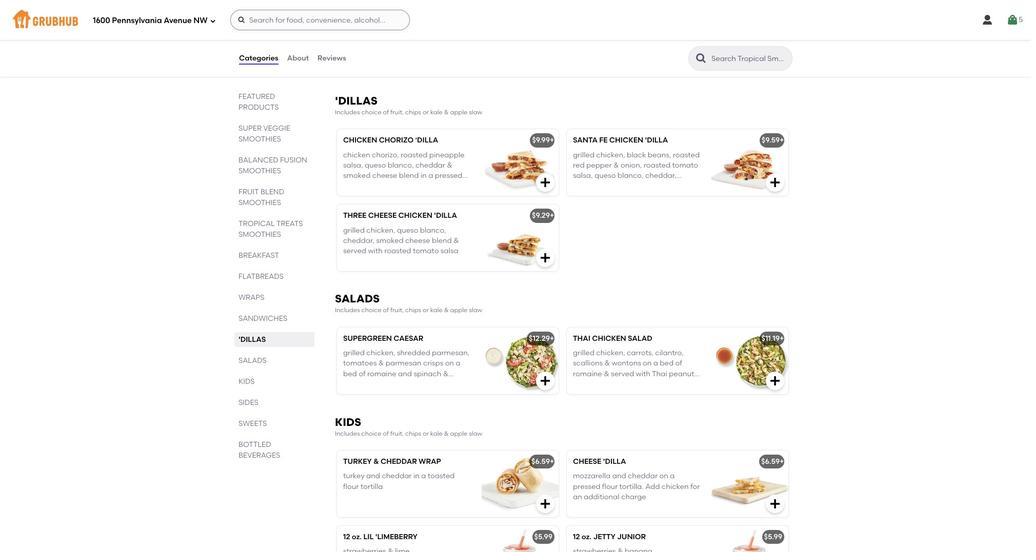 Task type: vqa. For each thing, say whether or not it's contained in the screenshot.
salsa inside the grilled chicken, black beans, roasted red pepper & onion, roasted tomato salsa, queso blanco, cheddar, smoked cheese blend & served with roasted tomato salsa
yes



Task type: describe. For each thing, give the bounding box(es) containing it.
santa fe chicken 'dilla
[[573, 136, 668, 145]]

romaine inside grilled chicken, carrots, cilantro, scallions & wontons on a bed of romaine & served with thai peanut dressing
[[573, 370, 602, 379]]

bacon
[[374, 13, 401, 22]]

blend
[[261, 188, 284, 197]]

or for 'dillas
[[423, 109, 429, 116]]

chicken inside chicken chorizo, roasted pineapple salsa, queso blanco, cheddar & smoked cheese blend in a pressed flour tortilla with a side of roasted tomato salsa
[[343, 151, 370, 159]]

salads includes choice of fruit, chips or kale & apple slaw
[[335, 293, 483, 314]]

$6.59 + for mozzarella and cheddar on a pressed flour tortilla. add chicken for an additional charge
[[762, 458, 784, 467]]

super veggie smoothies tab
[[239, 123, 311, 145]]

mozzarella
[[573, 472, 611, 481]]

slaw for salads
[[469, 307, 483, 314]]

1 horizontal spatial cheese
[[573, 458, 602, 467]]

and inside grilled chicken, shredded parmesan, tomatoes & parmesan crisps on a bed of romaine and spinach & served with caesar dressing
[[398, 370, 412, 379]]

fruit blend smoothies
[[239, 188, 284, 207]]

turkey for turkey,
[[343, 13, 372, 22]]

supergreen caesar
[[343, 334, 424, 343]]

bed inside grilled chicken, shredded parmesan, tomatoes & parmesan crisps on a bed of romaine and spinach & served with caesar dressing
[[343, 370, 357, 379]]

$5.99 for junior
[[765, 533, 783, 542]]

tortilla inside chicken chorizo, roasted pineapple salsa, queso blanco, cheddar & smoked cheese blend in a pressed flour tortilla with a side of roasted tomato salsa
[[361, 182, 383, 191]]

served inside grilled chicken, shredded parmesan, tomatoes & parmesan crisps on a bed of romaine and spinach & served with caesar dressing
[[343, 380, 367, 389]]

lil
[[364, 533, 374, 542]]

sides
[[239, 399, 259, 408]]

with inside grilled chicken, shredded parmesan, tomatoes & parmesan crisps on a bed of romaine and spinach & served with caesar dressing
[[368, 380, 383, 389]]

$12.29
[[529, 334, 550, 343]]

$5.99 for 'limeberry
[[535, 533, 553, 542]]

$9.29 +
[[532, 212, 555, 220]]

toasted
[[428, 472, 455, 481]]

12 oz. jetty junior
[[573, 533, 646, 542]]

cheddar for turkey & cheddar wrap
[[382, 472, 412, 481]]

chips for 'dillas
[[406, 109, 421, 116]]

svg image inside 5 button
[[1007, 14, 1019, 26]]

'limeberry
[[376, 533, 418, 542]]

chicken, for wontons
[[597, 349, 625, 358]]

cheese inside chicken chorizo, roasted pineapple salsa, queso blanco, cheddar & smoked cheese blend in a pressed flour tortilla with a side of roasted tomato salsa
[[373, 172, 398, 180]]

thai chicken salad image
[[712, 328, 789, 395]]

santa
[[573, 136, 598, 145]]

of inside grilled chicken, shredded parmesan, tomatoes & parmesan crisps on a bed of romaine and spinach & served with caesar dressing
[[359, 370, 366, 379]]

breakfast tab
[[239, 250, 311, 261]]

onion,
[[621, 161, 642, 170]]

with inside chicken chorizo, roasted pineapple salsa, queso blanco, cheddar & smoked cheese blend in a pressed flour tortilla with a side of roasted tomato salsa
[[385, 182, 399, 191]]

'dilla for blanco,
[[434, 212, 457, 220]]

romaine inside grilled chicken, shredded parmesan, tomatoes & parmesan crisps on a bed of romaine and spinach & served with caesar dressing
[[367, 370, 397, 379]]

cheddar
[[381, 458, 417, 467]]

grilled for grilled chicken, black beans, roasted red pepper & onion, roasted tomato salsa, queso blanco, cheddar, smoked cheese blend & served with roasted tomato salsa
[[573, 151, 595, 159]]

jetty
[[594, 533, 616, 542]]

kids for kids
[[239, 378, 255, 386]]

caesar
[[394, 334, 424, 343]]

blend inside grilled chicken, queso blanco, cheddar, smoked cheese blend & served with roasted tomato salsa
[[432, 237, 452, 245]]

featured products
[[239, 92, 279, 112]]

turkey bacon ranch
[[343, 13, 430, 22]]

+ for a
[[780, 334, 784, 343]]

svg image for supergreen caesar
[[539, 375, 552, 387]]

5 button
[[1007, 11, 1023, 29]]

on inside "mozzarella and cheddar on a pressed flour tortilla. add chicken for an additional charge"
[[660, 472, 669, 481]]

balanced
[[239, 156, 278, 165]]

smoothies for super
[[239, 135, 281, 144]]

a inside "mozzarella and cheddar on a pressed flour tortilla. add chicken for an additional charge"
[[670, 472, 675, 481]]

served inside grilled chicken, carrots, cilantro, scallions & wontons on a bed of romaine & served with thai peanut dressing
[[611, 370, 634, 379]]

chips for salads
[[406, 307, 421, 314]]

tropical treats smoothies
[[239, 220, 303, 239]]

dressing inside grilled chicken, carrots, cilantro, scallions & wontons on a bed of romaine & served with thai peanut dressing
[[573, 380, 603, 389]]

fruit
[[239, 188, 259, 197]]

svg image for $9.99 +
[[539, 177, 552, 189]]

super
[[239, 124, 262, 133]]

parmesan
[[386, 359, 422, 368]]

roasted down the red on the top right of the page
[[573, 192, 600, 201]]

of inside chicken chorizo, roasted pineapple salsa, queso blanco, cheddar & smoked cheese blend in a pressed flour tortilla with a side of roasted tomato salsa
[[424, 182, 430, 191]]

flatbreads tab
[[239, 272, 311, 282]]

sweets
[[239, 420, 267, 429]]

smoothies for fruit
[[239, 199, 281, 207]]

santa fe chicken 'dilla image
[[712, 130, 789, 196]]

turkey & cheddar wrap image
[[482, 451, 559, 518]]

1 horizontal spatial 'dilla
[[603, 458, 627, 467]]

'dillas includes choice of fruit, chips or kale & apple slaw
[[335, 94, 483, 116]]

chicken chorizo, roasted pineapple salsa, queso blanco, cheddar & smoked cheese blend in a pressed flour tortilla with a side of roasted tomato salsa
[[343, 151, 465, 201]]

$11.19
[[762, 334, 780, 343]]

with inside grilled chicken, queso blanco, cheddar, smoked cheese blend & served with roasted tomato salsa
[[368, 247, 383, 256]]

tomatoes
[[343, 359, 377, 368]]

Search Tropical Smoothie Cafe  search field
[[711, 54, 789, 64]]

about button
[[287, 40, 310, 77]]

slaw for 'dillas
[[469, 109, 483, 116]]

treats
[[277, 220, 303, 228]]

reviews button
[[317, 40, 347, 77]]

chicken chorizo 'dilla image
[[482, 130, 559, 196]]

on inside grilled chicken, shredded parmesan, tomatoes & parmesan crisps on a bed of romaine and spinach & served with caesar dressing
[[445, 359, 454, 368]]

grilled chicken, carrots, cilantro, scallions & wontons on a bed of romaine & served with thai peanut dressing
[[573, 349, 695, 389]]

12 oz. jetty junior image
[[712, 527, 789, 553]]

cheese 'dilla
[[573, 458, 627, 467]]

sweets tab
[[239, 419, 311, 430]]

$6.59 for turkey and cheddar in a toasted flour tortilla
[[532, 458, 550, 467]]

fruit, for salads
[[391, 307, 404, 314]]

categories button
[[239, 40, 279, 77]]

blanco, inside chicken chorizo, roasted pineapple salsa, queso blanco, cheddar & smoked cheese blend in a pressed flour tortilla with a side of roasted tomato salsa
[[388, 161, 414, 170]]

junior
[[617, 533, 646, 542]]

'dilla for beans,
[[645, 136, 668, 145]]

turkey bacon ranch image
[[482, 7, 559, 73]]

with inside grilled chicken, carrots, cilantro, scallions & wontons on a bed of romaine & served with thai peanut dressing
[[636, 370, 651, 379]]

about
[[287, 54, 309, 63]]

with inside grilled chicken, black beans, roasted red pepper & onion, roasted tomato salsa, queso blanco, cheddar, smoked cheese blend & served with roasted tomato salsa
[[683, 182, 697, 191]]

chicken right thai
[[592, 334, 626, 343]]

sides tab
[[239, 398, 311, 409]]

bottled
[[239, 441, 271, 450]]

blanco, inside grilled chicken, black beans, roasted red pepper & onion, roasted tomato salsa, queso blanco, cheddar, smoked cheese blend & served with roasted tomato salsa
[[618, 172, 644, 180]]

fusion
[[280, 156, 307, 165]]

queso inside grilled chicken, black beans, roasted red pepper & onion, roasted tomato salsa, queso blanco, cheddar, smoked cheese blend & served with roasted tomato salsa
[[595, 172, 616, 180]]

of inside salads includes choice of fruit, chips or kale & apple slaw
[[383, 307, 389, 314]]

mozzarella and cheddar on a pressed flour tortilla. add chicken for an additional charge
[[573, 472, 700, 502]]

pressed inside chicken chorizo, roasted pineapple salsa, queso blanco, cheddar & smoked cheese blend in a pressed flour tortilla with a side of roasted tomato salsa
[[435, 172, 463, 180]]

5
[[1019, 15, 1023, 24]]

salads for salads includes choice of fruit, chips or kale & apple slaw
[[335, 293, 380, 306]]

chicken chorizo 'dilla
[[343, 136, 438, 145]]

$9.59
[[762, 136, 780, 145]]

thai
[[652, 370, 668, 379]]

svg image for turkey & cheddar wrap
[[539, 498, 552, 511]]

kale for salads
[[430, 307, 443, 314]]

balanced fusion smoothies tab
[[239, 155, 311, 177]]

chorizo
[[379, 136, 414, 145]]

cheddar, inside grilled chicken, black beans, roasted red pepper & onion, roasted tomato salsa, queso blanco, cheddar, smoked cheese blend & served with roasted tomato salsa
[[646, 172, 677, 180]]

salsa for with
[[371, 192, 389, 201]]

queso inside grilled chicken, queso blanco, cheddar, smoked cheese blend & served with roasted tomato salsa
[[397, 226, 419, 235]]

cheddar inside chicken chorizo, roasted pineapple salsa, queso blanco, cheddar & smoked cheese blend in a pressed flour tortilla with a side of roasted tomato salsa
[[416, 161, 446, 170]]

& inside chicken chorizo, roasted pineapple salsa, queso blanco, cheddar & smoked cheese blend in a pressed flour tortilla with a side of roasted tomato salsa
[[447, 161, 453, 170]]

ciabatta
[[415, 38, 445, 47]]

of inside 'dillas includes choice of fruit, chips or kale & apple slaw
[[383, 109, 389, 116]]

$9.99 +
[[532, 136, 555, 145]]

chips for kids
[[406, 430, 421, 438]]

featured products tab
[[239, 91, 311, 113]]

choice for salads
[[362, 307, 382, 314]]

ranch
[[382, 38, 402, 47]]

tropical
[[239, 220, 275, 228]]

& inside salads includes choice of fruit, chips or kale & apple slaw
[[444, 307, 449, 314]]

chicken inside "mozzarella and cheddar on a pressed flour tortilla. add chicken for an additional charge"
[[662, 483, 689, 492]]

& inside 'dillas includes choice of fruit, chips or kale & apple slaw
[[444, 109, 449, 116]]

a inside grilled chicken, carrots, cilantro, scallions & wontons on a bed of romaine & served with thai peanut dressing
[[654, 359, 659, 368]]

or for kids
[[423, 430, 429, 438]]

includes for 'dillas
[[335, 109, 360, 116]]

featured
[[239, 92, 275, 101]]

apple for 'dillas
[[450, 109, 468, 116]]

wontons
[[612, 359, 641, 368]]

charge
[[622, 493, 647, 502]]

swiss
[[343, 38, 361, 47]]

shredded
[[397, 349, 430, 358]]

served inside grilled chicken, black beans, roasted red pepper & onion, roasted tomato salsa, queso blanco, cheddar, smoked cheese blend & served with roasted tomato salsa
[[658, 182, 681, 191]]

three cheese chicken 'dilla image
[[482, 205, 559, 272]]

turkey,
[[343, 28, 366, 37]]

reviews
[[318, 54, 346, 63]]

$11.19 +
[[762, 334, 784, 343]]

roasted right side
[[432, 182, 459, 191]]

breakfast
[[239, 252, 279, 260]]

pineapple
[[429, 151, 465, 159]]

chorizo,
[[372, 151, 399, 159]]

an
[[573, 493, 582, 502]]

1600 pennsylvania avenue nw
[[93, 16, 208, 25]]

tortilla.
[[620, 483, 644, 492]]

flour for turkey & cheddar wrap
[[343, 483, 359, 492]]

wrap
[[419, 458, 441, 467]]

avenue
[[164, 16, 192, 25]]

svg image for $9.59 +
[[769, 177, 782, 189]]

oz. for jetty
[[582, 533, 592, 542]]

smoothies for balanced
[[239, 167, 281, 176]]

choice for 'dillas
[[362, 109, 382, 116]]

tomato inside grilled chicken, queso blanco, cheddar, smoked cheese blend & served with roasted tomato salsa
[[413, 247, 439, 256]]

0 horizontal spatial cheese
[[368, 212, 397, 220]]

veggie
[[263, 124, 290, 133]]

supergreen
[[343, 334, 392, 343]]

search icon image
[[695, 52, 708, 65]]

chicken up chorizo,
[[343, 136, 377, 145]]

bottled beverages
[[239, 441, 280, 460]]

svg image for thai chicken salad
[[769, 375, 782, 387]]

chicken, for pepper
[[597, 151, 625, 159]]

balanced fusion smoothies
[[239, 156, 307, 176]]



Task type: locate. For each thing, give the bounding box(es) containing it.
chicken, for parmesan
[[367, 349, 396, 358]]

1 vertical spatial salads
[[239, 357, 267, 365]]

1 vertical spatial blend
[[629, 182, 649, 191]]

cheese right three
[[368, 212, 397, 220]]

2 or from the top
[[423, 307, 429, 314]]

or for salads
[[423, 307, 429, 314]]

1 fruit, from the top
[[391, 109, 404, 116]]

2 vertical spatial choice
[[362, 430, 382, 438]]

0 horizontal spatial salsa,
[[343, 161, 363, 170]]

0 horizontal spatial bed
[[343, 370, 357, 379]]

or up caesar
[[423, 307, 429, 314]]

0 horizontal spatial cheddar,
[[343, 237, 375, 245]]

add
[[646, 483, 660, 492]]

chicken up grilled chicken, queso blanco, cheddar, smoked cheese blend & served with roasted tomato salsa
[[399, 212, 433, 220]]

kale for kids
[[430, 430, 443, 438]]

sandwiches tab
[[239, 314, 311, 324]]

blanco,
[[388, 161, 414, 170], [618, 172, 644, 180], [420, 226, 446, 235]]

salads tab
[[239, 356, 311, 366]]

1 vertical spatial pressed
[[573, 483, 601, 492]]

smoothies down balanced
[[239, 167, 281, 176]]

salads inside tab
[[239, 357, 267, 365]]

flour inside "mozzarella and cheddar on a pressed flour tortilla. add chicken for an additional charge"
[[602, 483, 618, 492]]

1 horizontal spatial salsa
[[441, 247, 459, 256]]

roasted
[[401, 151, 428, 159], [673, 151, 700, 159], [644, 161, 671, 170], [432, 182, 459, 191], [573, 192, 600, 201], [385, 247, 411, 256]]

'dilla
[[645, 136, 668, 145], [434, 212, 457, 220], [603, 458, 627, 467]]

1 vertical spatial chips
[[406, 307, 421, 314]]

1 horizontal spatial romaine
[[573, 370, 602, 379]]

and for cheese
[[613, 472, 627, 481]]

salsa, inside chicken chorizo, roasted pineapple salsa, queso blanco, cheddar & smoked cheese blend in a pressed flour tortilla with a side of roasted tomato salsa
[[343, 161, 363, 170]]

grilled inside grilled chicken, black beans, roasted red pepper & onion, roasted tomato salsa, queso blanco, cheddar, smoked cheese blend & served with roasted tomato salsa
[[573, 151, 595, 159]]

kids includes choice of fruit, chips or kale & apple slaw
[[335, 416, 483, 438]]

0 vertical spatial 'dilla
[[645, 136, 668, 145]]

includes inside 'dillas includes choice of fruit, chips or kale & apple slaw
[[335, 109, 360, 116]]

apple inside salads includes choice of fruit, chips or kale & apple slaw
[[450, 307, 468, 314]]

salsa inside grilled chicken, black beans, roasted red pepper & onion, roasted tomato salsa, queso blanco, cheddar, smoked cheese blend & served with roasted tomato salsa
[[630, 192, 647, 201]]

12 oz. lil 'limeberry
[[343, 533, 418, 542]]

1 smoothies from the top
[[239, 135, 281, 144]]

three cheese chicken 'dilla
[[343, 212, 457, 220]]

grilled down three
[[343, 226, 365, 235]]

0 horizontal spatial 'dillas
[[239, 336, 266, 344]]

2 horizontal spatial and
[[613, 472, 627, 481]]

cheese
[[368, 212, 397, 220], [573, 458, 602, 467]]

chicken up 'black'
[[610, 136, 644, 145]]

smoothies down tropical
[[239, 230, 281, 239]]

tomato
[[673, 161, 699, 170], [343, 192, 369, 201], [602, 192, 628, 201], [413, 247, 439, 256]]

or inside 'dillas includes choice of fruit, chips or kale & apple slaw
[[423, 109, 429, 116]]

kale up 'dilla
[[430, 109, 443, 116]]

1 romaine from the left
[[367, 370, 397, 379]]

salsa, down chicken chorizo 'dilla
[[343, 161, 363, 170]]

2 romaine from the left
[[573, 370, 602, 379]]

2 vertical spatial apple
[[450, 430, 468, 438]]

smoothies for tropical
[[239, 230, 281, 239]]

cilantro,
[[656, 349, 684, 358]]

'dillas tab
[[239, 335, 311, 345]]

choice inside kids includes choice of fruit, chips or kale & apple slaw
[[362, 430, 382, 438]]

2 kale from the top
[[430, 307, 443, 314]]

cheddar
[[416, 161, 446, 170], [382, 472, 412, 481], [628, 472, 658, 481]]

2 horizontal spatial blend
[[629, 182, 649, 191]]

slaw inside salads includes choice of fruit, chips or kale & apple slaw
[[469, 307, 483, 314]]

blanco, down onion,
[[618, 172, 644, 180]]

bottled beverages tab
[[239, 440, 311, 461]]

cheese
[[373, 172, 398, 180], [602, 182, 627, 191], [405, 237, 430, 245]]

+ for onion,
[[780, 136, 784, 145]]

oz. for lil
[[352, 533, 362, 542]]

roasted down three cheese chicken 'dilla at the left top
[[385, 247, 411, 256]]

1 horizontal spatial cheddar,
[[646, 172, 677, 180]]

queso inside chicken chorizo, roasted pineapple salsa, queso blanco, cheddar & smoked cheese blend in a pressed flour tortilla with a side of roasted tomato salsa
[[365, 161, 386, 170]]

of right side
[[424, 182, 430, 191]]

dressing down spinach at left bottom
[[410, 380, 440, 389]]

products
[[239, 103, 279, 112]]

turkey up turkey
[[343, 458, 372, 467]]

bed
[[660, 359, 674, 368], [343, 370, 357, 379]]

2 oz. from the left
[[582, 533, 592, 542]]

in inside chicken chorizo, roasted pineapple salsa, queso blanco, cheddar & smoked cheese blend in a pressed flour tortilla with a side of roasted tomato salsa
[[421, 172, 427, 180]]

oz. left lil
[[352, 533, 362, 542]]

bed down cilantro, on the bottom of page
[[660, 359, 674, 368]]

0 vertical spatial or
[[423, 109, 429, 116]]

3 kale from the top
[[430, 430, 443, 438]]

2 smoothies from the top
[[239, 167, 281, 176]]

0 vertical spatial cheese
[[373, 172, 398, 180]]

romaine,
[[431, 28, 462, 37]]

queso down three cheese chicken 'dilla at the left top
[[397, 226, 419, 235]]

chicken, inside grilled chicken, shredded parmesan, tomatoes & parmesan crisps on a bed of romaine and spinach & served with caesar dressing
[[367, 349, 396, 358]]

& inside grilled chicken, queso blanco, cheddar, smoked cheese blend & served with roasted tomato salsa
[[454, 237, 459, 245]]

1 vertical spatial apple
[[450, 307, 468, 314]]

0 horizontal spatial cheddar
[[382, 472, 412, 481]]

& inside turkey, bacon, tomatoes, romaine, swiss & lite ranch on ciabatta
[[363, 38, 368, 47]]

cheese 'dilla image
[[712, 451, 789, 518]]

fruit, inside 'dillas includes choice of fruit, chips or kale & apple slaw
[[391, 109, 404, 116]]

choice up "turkey & cheddar wrap"
[[362, 430, 382, 438]]

choice up chicken chorizo 'dilla
[[362, 109, 382, 116]]

and down parmesan
[[398, 370, 412, 379]]

queso down pepper
[[595, 172, 616, 180]]

supergreen caesar image
[[482, 328, 559, 395]]

0 horizontal spatial salsa
[[371, 192, 389, 201]]

1 horizontal spatial salads
[[335, 293, 380, 306]]

cheddar inside the turkey and cheddar in a toasted flour tortilla
[[382, 472, 412, 481]]

flour for cheese 'dilla
[[602, 483, 618, 492]]

2 12 from the left
[[573, 533, 580, 542]]

2 vertical spatial includes
[[335, 430, 360, 438]]

tropical treats smoothies tab
[[239, 219, 311, 240]]

0 vertical spatial turkey
[[343, 13, 372, 22]]

2 horizontal spatial 'dilla
[[645, 136, 668, 145]]

0 vertical spatial pressed
[[435, 172, 463, 180]]

of inside grilled chicken, carrots, cilantro, scallions & wontons on a bed of romaine & served with thai peanut dressing
[[676, 359, 683, 368]]

blend down three cheese chicken 'dilla at the left top
[[432, 237, 452, 245]]

0 horizontal spatial in
[[414, 472, 420, 481]]

turkey
[[343, 13, 372, 22], [343, 458, 372, 467]]

kids inside kids includes choice of fruit, chips or kale & apple slaw
[[335, 416, 361, 429]]

0 horizontal spatial chicken
[[343, 151, 370, 159]]

1 oz. from the left
[[352, 533, 362, 542]]

grilled for grilled chicken, carrots, cilantro, scallions & wontons on a bed of romaine & served with thai peanut dressing
[[573, 349, 595, 358]]

svg image
[[982, 14, 994, 26], [1007, 14, 1019, 26], [539, 177, 552, 189], [769, 177, 782, 189], [769, 498, 782, 511]]

cheddar down cheddar
[[382, 472, 412, 481]]

svg image for three cheese chicken 'dilla
[[539, 252, 552, 265]]

1 horizontal spatial 12
[[573, 533, 580, 542]]

0 vertical spatial tortilla
[[361, 182, 383, 191]]

and inside "mozzarella and cheddar on a pressed flour tortilla. add chicken for an additional charge"
[[613, 472, 627, 481]]

0 vertical spatial includes
[[335, 109, 360, 116]]

pepper
[[587, 161, 612, 170]]

tortilla inside the turkey and cheddar in a toasted flour tortilla
[[361, 483, 383, 492]]

2 $6.59 from the left
[[762, 458, 780, 467]]

apple for kids
[[450, 430, 468, 438]]

2 horizontal spatial blanco,
[[618, 172, 644, 180]]

1 vertical spatial cheese
[[573, 458, 602, 467]]

3 fruit, from the top
[[391, 430, 404, 438]]

served down tomatoes
[[343, 380, 367, 389]]

0 vertical spatial fruit,
[[391, 109, 404, 116]]

for
[[691, 483, 700, 492]]

grilled for grilled chicken, shredded parmesan, tomatoes & parmesan crisps on a bed of romaine and spinach & served with caesar dressing
[[343, 349, 365, 358]]

and inside the turkey and cheddar in a toasted flour tortilla
[[367, 472, 380, 481]]

flour inside the turkey and cheddar in a toasted flour tortilla
[[343, 483, 359, 492]]

slaw inside kids includes choice of fruit, chips or kale & apple slaw
[[469, 430, 483, 438]]

svg image
[[237, 16, 246, 24], [210, 18, 216, 24], [539, 252, 552, 265], [539, 375, 552, 387], [769, 375, 782, 387], [539, 498, 552, 511]]

dressing
[[410, 380, 440, 389], [573, 380, 603, 389]]

2 vertical spatial cheese
[[405, 237, 430, 245]]

chips inside 'dillas includes choice of fruit, chips or kale & apple slaw
[[406, 109, 421, 116]]

2 horizontal spatial cheese
[[602, 182, 627, 191]]

a inside grilled chicken, shredded parmesan, tomatoes & parmesan crisps on a bed of romaine and spinach & served with caesar dressing
[[456, 359, 461, 368]]

slaw for kids
[[469, 430, 483, 438]]

smoothies inside tropical treats smoothies
[[239, 230, 281, 239]]

2 $5.99 from the left
[[765, 533, 783, 542]]

1 turkey from the top
[[343, 13, 372, 22]]

smoothies inside super veggie smoothies
[[239, 135, 281, 144]]

chicken left chorizo,
[[343, 151, 370, 159]]

chicken, inside grilled chicken, carrots, cilantro, scallions & wontons on a bed of romaine & served with thai peanut dressing
[[597, 349, 625, 358]]

smoked down three cheese chicken 'dilla at the left top
[[376, 237, 404, 245]]

2 vertical spatial fruit,
[[391, 430, 404, 438]]

queso
[[365, 161, 386, 170], [595, 172, 616, 180], [397, 226, 419, 235]]

cheddar for cheese 'dilla
[[628, 472, 658, 481]]

blend down onion,
[[629, 182, 649, 191]]

choice up supergreen
[[362, 307, 382, 314]]

flour up additional
[[602, 483, 618, 492]]

grilled chicken, queso blanco, cheddar, smoked cheese blend & served with roasted tomato salsa
[[343, 226, 459, 256]]

smoothies
[[239, 135, 281, 144], [239, 167, 281, 176], [239, 199, 281, 207], [239, 230, 281, 239]]

ranch
[[403, 13, 430, 22]]

served inside grilled chicken, queso blanco, cheddar, smoked cheese blend & served with roasted tomato salsa
[[343, 247, 367, 256]]

served down wontons at the right of the page
[[611, 370, 634, 379]]

grilled inside grilled chicken, carrots, cilantro, scallions & wontons on a bed of romaine & served with thai peanut dressing
[[573, 349, 595, 358]]

romaine down scallions
[[573, 370, 602, 379]]

served
[[658, 182, 681, 191], [343, 247, 367, 256], [611, 370, 634, 379], [343, 380, 367, 389]]

chicken, down thai chicken salad
[[597, 349, 625, 358]]

0 horizontal spatial $5.99
[[535, 533, 553, 542]]

chicken left the for
[[662, 483, 689, 492]]

1 vertical spatial bed
[[343, 370, 357, 379]]

grilled up scallions
[[573, 349, 595, 358]]

choice inside 'dillas includes choice of fruit, chips or kale & apple slaw
[[362, 109, 382, 116]]

0 vertical spatial apple
[[450, 109, 468, 116]]

'dillas inside 'dillas includes choice of fruit, chips or kale & apple slaw
[[335, 94, 378, 107]]

1 horizontal spatial cheddar
[[416, 161, 446, 170]]

cheddar, down the beans,
[[646, 172, 677, 180]]

smoked up three
[[343, 172, 371, 180]]

salads for salads
[[239, 357, 267, 365]]

of up peanut
[[676, 359, 683, 368]]

0 horizontal spatial oz.
[[352, 533, 362, 542]]

blend
[[399, 172, 419, 180], [629, 182, 649, 191], [432, 237, 452, 245]]

chips up cheddar
[[406, 430, 421, 438]]

of down tomatoes
[[359, 370, 366, 379]]

2 vertical spatial blanco,
[[420, 226, 446, 235]]

0 vertical spatial smoked
[[343, 172, 371, 180]]

turkey up turkey,
[[343, 13, 372, 22]]

smoothies inside balanced fusion smoothies
[[239, 167, 281, 176]]

kale up wrap
[[430, 430, 443, 438]]

0 vertical spatial kids
[[239, 378, 255, 386]]

12 oz. lil 'limeberry image
[[482, 527, 559, 553]]

dressing down scallions
[[573, 380, 603, 389]]

2 dressing from the left
[[573, 380, 603, 389]]

cheese inside grilled chicken, queso blanco, cheddar, smoked cheese blend & served with roasted tomato salsa
[[405, 237, 430, 245]]

blend inside chicken chorizo, roasted pineapple salsa, queso blanco, cheddar & smoked cheese blend in a pressed flour tortilla with a side of roasted tomato salsa
[[399, 172, 419, 180]]

0 vertical spatial chips
[[406, 109, 421, 116]]

4 smoothies from the top
[[239, 230, 281, 239]]

+ for on
[[550, 334, 555, 343]]

apple up "parmesan,"
[[450, 307, 468, 314]]

+ for add
[[780, 458, 784, 467]]

1 dressing from the left
[[410, 380, 440, 389]]

1 $6.59 + from the left
[[532, 458, 555, 467]]

0 horizontal spatial blend
[[399, 172, 419, 180]]

turkey & cheddar wrap
[[343, 458, 441, 467]]

0 vertical spatial bed
[[660, 359, 674, 368]]

1 horizontal spatial smoked
[[376, 237, 404, 245]]

1 or from the top
[[423, 109, 429, 116]]

cheddar, down three
[[343, 237, 375, 245]]

2 tortilla from the top
[[361, 483, 383, 492]]

pressed down pineapple at the top left
[[435, 172, 463, 180]]

0 vertical spatial cheddar,
[[646, 172, 677, 180]]

$5.99
[[535, 533, 553, 542], [765, 533, 783, 542]]

dressing inside grilled chicken, shredded parmesan, tomatoes & parmesan crisps on a bed of romaine and spinach & served with caesar dressing
[[410, 380, 440, 389]]

grilled inside grilled chicken, shredded parmesan, tomatoes & parmesan crisps on a bed of romaine and spinach & served with caesar dressing
[[343, 349, 365, 358]]

2 vertical spatial slaw
[[469, 430, 483, 438]]

3 choice from the top
[[362, 430, 382, 438]]

kale inside kids includes choice of fruit, chips or kale & apple slaw
[[430, 430, 443, 438]]

$9.59 +
[[762, 136, 784, 145]]

cheese down pepper
[[602, 182, 627, 191]]

apple inside kids includes choice of fruit, chips or kale & apple slaw
[[450, 430, 468, 438]]

1 tortilla from the top
[[361, 182, 383, 191]]

turkey and cheddar in a toasted flour tortilla
[[343, 472, 455, 492]]

includes for salads
[[335, 307, 360, 314]]

salads inside salads includes choice of fruit, chips or kale & apple slaw
[[335, 293, 380, 306]]

chips inside salads includes choice of fruit, chips or kale & apple slaw
[[406, 307, 421, 314]]

main navigation navigation
[[0, 0, 1032, 40]]

kids inside tab
[[239, 378, 255, 386]]

2 horizontal spatial cheddar
[[628, 472, 658, 481]]

wraps
[[239, 294, 265, 302]]

$6.59 + for turkey and cheddar in a toasted flour tortilla
[[532, 458, 555, 467]]

2 apple from the top
[[450, 307, 468, 314]]

12 left lil
[[343, 533, 350, 542]]

thai chicken salad
[[573, 334, 653, 343]]

1 vertical spatial includes
[[335, 307, 360, 314]]

additional
[[584, 493, 620, 502]]

on up add
[[660, 472, 669, 481]]

svg image for $6.59 +
[[769, 498, 782, 511]]

0 horizontal spatial queso
[[365, 161, 386, 170]]

1 vertical spatial slaw
[[469, 307, 483, 314]]

2 fruit, from the top
[[391, 307, 404, 314]]

Search for food, convenience, alcohol... search field
[[230, 10, 410, 30]]

0 horizontal spatial and
[[367, 472, 380, 481]]

on inside turkey, bacon, tomatoes, romaine, swiss & lite ranch on ciabatta
[[404, 38, 413, 47]]

0 vertical spatial cheese
[[368, 212, 397, 220]]

0 horizontal spatial romaine
[[367, 370, 397, 379]]

or inside kids includes choice of fruit, chips or kale & apple slaw
[[423, 430, 429, 438]]

of up chicken chorizo 'dilla
[[383, 109, 389, 116]]

salsa inside grilled chicken, queso blanco, cheddar, smoked cheese blend & served with roasted tomato salsa
[[441, 247, 459, 256]]

2 horizontal spatial salsa
[[630, 192, 647, 201]]

a inside the turkey and cheddar in a toasted flour tortilla
[[421, 472, 426, 481]]

'dillas down reviews button
[[335, 94, 378, 107]]

grilled for grilled chicken, queso blanco, cheddar, smoked cheese blend & served with roasted tomato salsa
[[343, 226, 365, 235]]

fruit, for 'dillas
[[391, 109, 404, 116]]

'dillas for 'dillas includes choice of fruit, chips or kale & apple slaw
[[335, 94, 378, 107]]

2 chips from the top
[[406, 307, 421, 314]]

blend up side
[[399, 172, 419, 180]]

grilled up tomatoes
[[343, 349, 365, 358]]

1 horizontal spatial salsa,
[[573, 172, 593, 180]]

0 vertical spatial in
[[421, 172, 427, 180]]

1 chips from the top
[[406, 109, 421, 116]]

thai
[[573, 334, 591, 343]]

blanco, down three cheese chicken 'dilla at the left top
[[420, 226, 446, 235]]

kale inside 'dillas includes choice of fruit, chips or kale & apple slaw
[[430, 109, 443, 116]]

1 horizontal spatial pressed
[[573, 483, 601, 492]]

smoked inside chicken chorizo, roasted pineapple salsa, queso blanco, cheddar & smoked cheese blend in a pressed flour tortilla with a side of roasted tomato salsa
[[343, 172, 371, 180]]

red
[[573, 161, 585, 170]]

of up "turkey & cheddar wrap"
[[383, 430, 389, 438]]

1 includes from the top
[[335, 109, 360, 116]]

cheese inside grilled chicken, black beans, roasted red pepper & onion, roasted tomato salsa, queso blanco, cheddar, smoked cheese blend & served with roasted tomato salsa
[[602, 182, 627, 191]]

beans,
[[648, 151, 672, 159]]

2 turkey from the top
[[343, 458, 372, 467]]

0 horizontal spatial cheese
[[373, 172, 398, 180]]

fruit, up chorizo
[[391, 109, 404, 116]]

spinach
[[414, 370, 442, 379]]

cheddar,
[[646, 172, 677, 180], [343, 237, 375, 245]]

or up wrap
[[423, 430, 429, 438]]

0 horizontal spatial $6.59 +
[[532, 458, 555, 467]]

salsa, inside grilled chicken, black beans, roasted red pepper & onion, roasted tomato salsa, queso blanco, cheddar, smoked cheese blend & served with roasted tomato salsa
[[573, 172, 593, 180]]

0 horizontal spatial kids
[[239, 378, 255, 386]]

crisps
[[423, 359, 444, 368]]

choice
[[362, 109, 382, 116], [362, 307, 382, 314], [362, 430, 382, 438]]

served down the beans,
[[658, 182, 681, 191]]

chips up caesar
[[406, 307, 421, 314]]

bed inside grilled chicken, carrots, cilantro, scallions & wontons on a bed of romaine & served with thai peanut dressing
[[660, 359, 674, 368]]

2 $6.59 + from the left
[[762, 458, 784, 467]]

1 horizontal spatial chicken
[[662, 483, 689, 492]]

1 vertical spatial 'dilla
[[434, 212, 457, 220]]

in down wrap
[[414, 472, 420, 481]]

0 vertical spatial blend
[[399, 172, 419, 180]]

'dillas for 'dillas
[[239, 336, 266, 344]]

turkey, bacon, tomatoes, romaine, swiss & lite ranch on ciabatta
[[343, 28, 462, 47]]

1 horizontal spatial queso
[[397, 226, 419, 235]]

pressed
[[435, 172, 463, 180], [573, 483, 601, 492]]

fruit, inside kids includes choice of fruit, chips or kale & apple slaw
[[391, 430, 404, 438]]

chicken, down the supergreen caesar
[[367, 349, 396, 358]]

cheese down chorizo,
[[373, 172, 398, 180]]

& inside kids includes choice of fruit, chips or kale & apple slaw
[[444, 430, 449, 438]]

fruit, inside salads includes choice of fruit, chips or kale & apple slaw
[[391, 307, 404, 314]]

1 vertical spatial or
[[423, 307, 429, 314]]

1 vertical spatial cheese
[[602, 182, 627, 191]]

salads up supergreen
[[335, 293, 380, 306]]

pressed inside "mozzarella and cheddar on a pressed flour tortilla. add chicken for an additional charge"
[[573, 483, 601, 492]]

smoked inside grilled chicken, queso blanco, cheddar, smoked cheese blend & served with roasted tomato salsa
[[376, 237, 404, 245]]

chicken, inside grilled chicken, black beans, roasted red pepper & onion, roasted tomato salsa, queso blanco, cheddar, smoked cheese blend & served with roasted tomato salsa
[[597, 151, 625, 159]]

$9.99
[[532, 136, 550, 145]]

turkey
[[343, 472, 365, 481]]

wraps tab
[[239, 293, 311, 303]]

+ for &
[[550, 136, 555, 145]]

on down tomatoes,
[[404, 38, 413, 47]]

roasted down 'dilla
[[401, 151, 428, 159]]

chicken, down three cheese chicken 'dilla at the left top
[[367, 226, 396, 235]]

tortilla down chorizo,
[[361, 182, 383, 191]]

1 $6.59 from the left
[[532, 458, 550, 467]]

1 choice from the top
[[362, 109, 382, 116]]

blend inside grilled chicken, black beans, roasted red pepper & onion, roasted tomato salsa, queso blanco, cheddar, smoked cheese blend & served with roasted tomato salsa
[[629, 182, 649, 191]]

black
[[627, 151, 646, 159]]

caesar
[[385, 380, 409, 389]]

2 choice from the top
[[362, 307, 382, 314]]

1 horizontal spatial cheese
[[405, 237, 430, 245]]

tomatoes,
[[394, 28, 430, 37]]

1 vertical spatial 'dillas
[[239, 336, 266, 344]]

choice for kids
[[362, 430, 382, 438]]

flour down turkey
[[343, 483, 359, 492]]

1 vertical spatial kids
[[335, 416, 361, 429]]

apple up pineapple at the top left
[[450, 109, 468, 116]]

apple inside 'dillas includes choice of fruit, chips or kale & apple slaw
[[450, 109, 468, 116]]

smoothies down 'super'
[[239, 135, 281, 144]]

smoothies inside fruit blend smoothies
[[239, 199, 281, 207]]

on inside grilled chicken, carrots, cilantro, scallions & wontons on a bed of romaine & served with thai peanut dressing
[[643, 359, 652, 368]]

12 left jetty on the right of the page
[[573, 533, 580, 542]]

apple for salads
[[450, 307, 468, 314]]

kids for kids includes choice of fruit, chips or kale & apple slaw
[[335, 416, 361, 429]]

smoked inside grilled chicken, black beans, roasted red pepper & onion, roasted tomato salsa, queso blanco, cheddar, smoked cheese blend & served with roasted tomato salsa
[[573, 182, 601, 191]]

0 horizontal spatial pressed
[[435, 172, 463, 180]]

grilled up the red on the top right of the page
[[573, 151, 595, 159]]

roasted down the beans,
[[644, 161, 671, 170]]

flour inside chicken chorizo, roasted pineapple salsa, queso blanco, cheddar & smoked cheese blend in a pressed flour tortilla with a side of roasted tomato salsa
[[343, 182, 359, 191]]

'dilla
[[415, 136, 438, 145]]

0 horizontal spatial dressing
[[410, 380, 440, 389]]

12 for 12 oz. lil 'limeberry
[[343, 533, 350, 542]]

1 vertical spatial blanco,
[[618, 172, 644, 180]]

includes inside salads includes choice of fruit, chips or kale & apple slaw
[[335, 307, 360, 314]]

and up tortilla.
[[613, 472, 627, 481]]

1 vertical spatial turkey
[[343, 458, 372, 467]]

2 vertical spatial blend
[[432, 237, 452, 245]]

tortilla
[[361, 182, 383, 191], [361, 483, 383, 492]]

chicken, up pepper
[[597, 151, 625, 159]]

salsa for blend
[[630, 192, 647, 201]]

0 vertical spatial salsa,
[[343, 161, 363, 170]]

12 for 12 oz. jetty junior
[[573, 533, 580, 542]]

pressed down mozzarella
[[573, 483, 601, 492]]

grilled
[[573, 151, 595, 159], [343, 226, 365, 235], [343, 349, 365, 358], [573, 349, 595, 358]]

in
[[421, 172, 427, 180], [414, 472, 420, 481]]

nw
[[194, 16, 208, 25]]

super veggie smoothies
[[239, 124, 290, 144]]

blanco, inside grilled chicken, queso blanco, cheddar, smoked cheese blend & served with roasted tomato salsa
[[420, 226, 446, 235]]

2 vertical spatial chips
[[406, 430, 421, 438]]

and for turkey
[[367, 472, 380, 481]]

of up the supergreen caesar
[[383, 307, 389, 314]]

'dilla up grilled chicken, queso blanco, cheddar, smoked cheese blend & served with roasted tomato salsa
[[434, 212, 457, 220]]

chicken, for cheese
[[367, 226, 396, 235]]

3 smoothies from the top
[[239, 199, 281, 207]]

scallions
[[573, 359, 603, 368]]

cheese down three cheese chicken 'dilla at the left top
[[405, 237, 430, 245]]

$9.29
[[532, 212, 550, 220]]

on down carrots, at right
[[643, 359, 652, 368]]

1 horizontal spatial $6.59 +
[[762, 458, 784, 467]]

1 vertical spatial fruit,
[[391, 307, 404, 314]]

1 vertical spatial cheddar,
[[343, 237, 375, 245]]

1 12 from the left
[[343, 533, 350, 542]]

includes for kids
[[335, 430, 360, 438]]

in up side
[[421, 172, 427, 180]]

smoked down the red on the top right of the page
[[573, 182, 601, 191]]

pennsylvania
[[112, 16, 162, 25]]

of inside kids includes choice of fruit, chips or kale & apple slaw
[[383, 430, 389, 438]]

2 horizontal spatial queso
[[595, 172, 616, 180]]

1 horizontal spatial dressing
[[573, 380, 603, 389]]

0 horizontal spatial blanco,
[[388, 161, 414, 170]]

'dillas down 'sandwiches'
[[239, 336, 266, 344]]

1600
[[93, 16, 110, 25]]

or inside salads includes choice of fruit, chips or kale & apple slaw
[[423, 307, 429, 314]]

queso down chorizo,
[[365, 161, 386, 170]]

3 slaw from the top
[[469, 430, 483, 438]]

bed down tomatoes
[[343, 370, 357, 379]]

0 vertical spatial blanco,
[[388, 161, 414, 170]]

cheddar down pineapple at the top left
[[416, 161, 446, 170]]

kids tab
[[239, 377, 311, 388]]

bacon,
[[368, 28, 392, 37]]

kale up "parmesan,"
[[430, 307, 443, 314]]

salsa
[[371, 192, 389, 201], [630, 192, 647, 201], [441, 247, 459, 256]]

salsa, down the red on the top right of the page
[[573, 172, 593, 180]]

3 includes from the top
[[335, 430, 360, 438]]

served down three
[[343, 247, 367, 256]]

1 kale from the top
[[430, 109, 443, 116]]

0 vertical spatial queso
[[365, 161, 386, 170]]

tortilla down turkey
[[361, 483, 383, 492]]

romaine up caesar
[[367, 370, 397, 379]]

1 slaw from the top
[[469, 109, 483, 116]]

kale for 'dillas
[[430, 109, 443, 116]]

'dillas inside 'dillas tab
[[239, 336, 266, 344]]

0 horizontal spatial smoked
[[343, 172, 371, 180]]

kids
[[239, 378, 255, 386], [335, 416, 361, 429]]

categories
[[239, 54, 279, 63]]

apple up the toasted
[[450, 430, 468, 438]]

1 $5.99 from the left
[[535, 533, 553, 542]]

roasted inside grilled chicken, queso blanco, cheddar, smoked cheese blend & served with roasted tomato salsa
[[385, 247, 411, 256]]

1 horizontal spatial blanco,
[[420, 226, 446, 235]]

oz. left jetty on the right of the page
[[582, 533, 592, 542]]

smoothies down fruit
[[239, 199, 281, 207]]

1 horizontal spatial $6.59
[[762, 458, 780, 467]]

$6.59 for mozzarella and cheddar on a pressed flour tortilla. add chicken for an additional charge
[[762, 458, 780, 467]]

turkey for turkey
[[343, 458, 372, 467]]

3 or from the top
[[423, 430, 429, 438]]

1 horizontal spatial kids
[[335, 416, 361, 429]]

cheddar, inside grilled chicken, queso blanco, cheddar, smoked cheese blend & served with roasted tomato salsa
[[343, 237, 375, 245]]

smoked
[[343, 172, 371, 180], [573, 182, 601, 191], [376, 237, 404, 245]]

roasted right the beans,
[[673, 151, 700, 159]]

salads up kids tab
[[239, 357, 267, 365]]

0 vertical spatial salads
[[335, 293, 380, 306]]

3 apple from the top
[[450, 430, 468, 438]]

chicken, inside grilled chicken, queso blanco, cheddar, smoked cheese blend & served with roasted tomato salsa
[[367, 226, 396, 235]]

0 vertical spatial slaw
[[469, 109, 483, 116]]

flour up three
[[343, 182, 359, 191]]

0 vertical spatial kale
[[430, 109, 443, 116]]

1 horizontal spatial 'dillas
[[335, 94, 378, 107]]

2 includes from the top
[[335, 307, 360, 314]]

lite
[[370, 38, 380, 47]]

1 apple from the top
[[450, 109, 468, 116]]

2 slaw from the top
[[469, 307, 483, 314]]

cheddar inside "mozzarella and cheddar on a pressed flour tortilla. add chicken for an additional charge"
[[628, 472, 658, 481]]

fruit blend smoothies tab
[[239, 187, 311, 208]]

fruit, for kids
[[391, 430, 404, 438]]

3 chips from the top
[[406, 430, 421, 438]]

in inside the turkey and cheddar in a toasted flour tortilla
[[414, 472, 420, 481]]

'dilla up mozzarella
[[603, 458, 627, 467]]

2 vertical spatial or
[[423, 430, 429, 438]]

grilled chicken, black beans, roasted red pepper & onion, roasted tomato salsa, queso blanco, cheddar, smoked cheese blend & served with roasted tomato salsa
[[573, 151, 700, 201]]

salsa inside chicken chorizo, roasted pineapple salsa, queso blanco, cheddar & smoked cheese blend in a pressed flour tortilla with a side of roasted tomato salsa
[[371, 192, 389, 201]]

salsa,
[[343, 161, 363, 170], [573, 172, 593, 180]]

tomato inside chicken chorizo, roasted pineapple salsa, queso blanco, cheddar & smoked cheese blend in a pressed flour tortilla with a side of roasted tomato salsa
[[343, 192, 369, 201]]

parmesan,
[[432, 349, 470, 358]]



